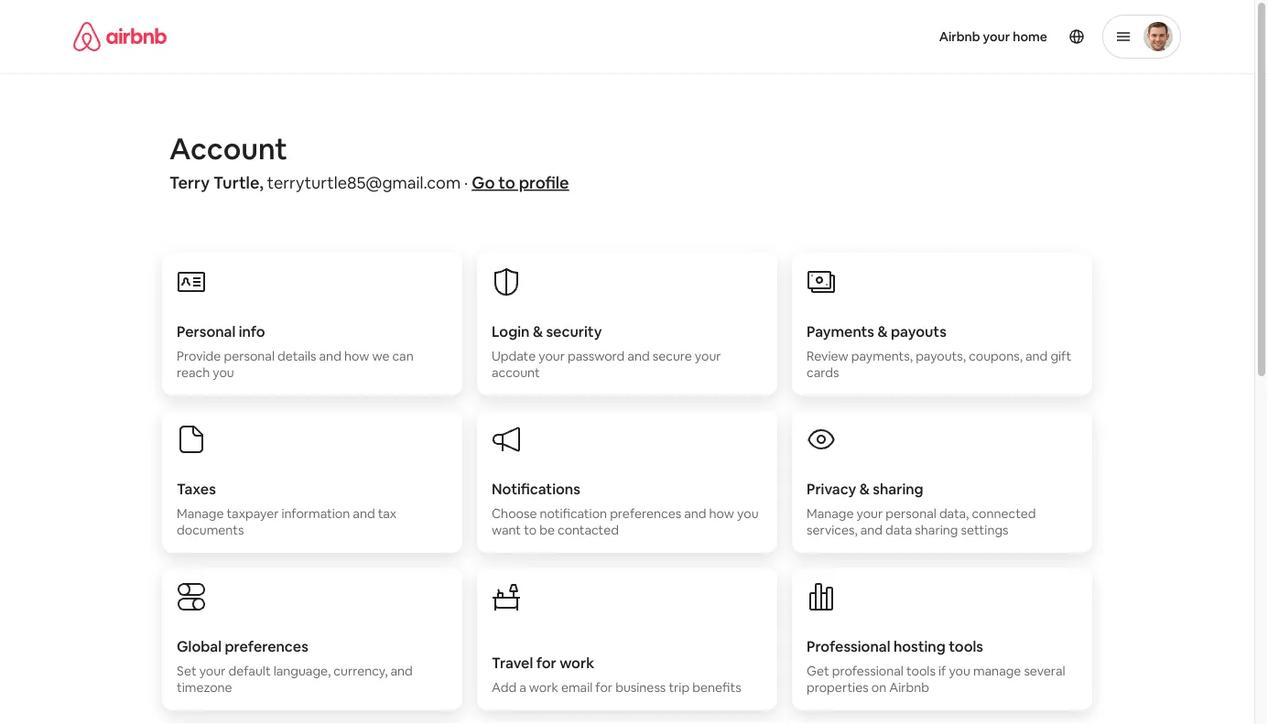Task type: describe. For each thing, give the bounding box(es) containing it.
global preferences set your default language, currency, and timezone
[[177, 637, 413, 696]]

password
[[568, 348, 625, 365]]

0 horizontal spatial work
[[529, 680, 559, 696]]

personal
[[177, 322, 236, 341]]

timezone
[[177, 680, 232, 696]]

preferences inside notifications choose notification preferences and how you want to be contacted
[[610, 506, 682, 522]]

provide
[[177, 348, 221, 365]]

·
[[465, 172, 468, 194]]

taxes
[[177, 480, 216, 498]]

and inside login & security update your password and secure your account
[[628, 348, 650, 365]]

1 horizontal spatial work
[[560, 654, 595, 672]]

profile element
[[649, 0, 1182, 73]]

go
[[472, 172, 495, 194]]

and inside taxes manage taxpayer information and tax documents
[[353, 506, 375, 522]]

notification
[[540, 506, 607, 522]]

on
[[872, 680, 887, 696]]

business
[[616, 680, 666, 696]]

data,
[[940, 506, 970, 522]]

gift
[[1051, 348, 1072, 365]]

personal inside personal info provide personal details and how we can reach you
[[224, 348, 275, 365]]

your right secure
[[695, 348, 721, 365]]

cards
[[807, 365, 839, 381]]

airbnb your home link
[[929, 17, 1059, 56]]

you inside professional hosting tools get professional tools if you manage several properties on airbnb
[[949, 663, 971, 680]]

preferences inside global preferences set your default language, currency, and timezone
[[225, 637, 309, 656]]

payments
[[807, 322, 875, 341]]

0 vertical spatial tools
[[949, 637, 984, 656]]

information
[[282, 506, 350, 522]]

and inside privacy & sharing manage your personal data, connected services, and data sharing settings
[[861, 522, 883, 539]]

manage inside privacy & sharing manage your personal data, connected services, and data sharing settings
[[807, 506, 854, 522]]

global
[[177, 637, 222, 656]]

choose
[[492, 506, 537, 522]]

travel for work add a work email for business trip benefits
[[492, 654, 742, 696]]

travel
[[492, 654, 533, 672]]

want
[[492, 522, 521, 539]]

payouts,
[[916, 348, 966, 365]]

info
[[239, 322, 265, 341]]

email
[[561, 680, 593, 696]]

account
[[492, 365, 540, 381]]

profile
[[519, 172, 569, 194]]

manage inside taxes manage taxpayer information and tax documents
[[177, 506, 224, 522]]

your inside global preferences set your default language, currency, and timezone
[[199, 663, 226, 680]]

personal inside privacy & sharing manage your personal data, connected services, and data sharing settings
[[886, 506, 937, 522]]

1 vertical spatial tools
[[907, 663, 936, 680]]

update
[[492, 348, 536, 365]]

properties
[[807, 680, 869, 696]]

and inside global preferences set your default language, currency, and timezone
[[391, 663, 413, 680]]

and inside personal info provide personal details and how we can reach you
[[319, 348, 342, 365]]

0 horizontal spatial for
[[536, 654, 557, 672]]

account
[[169, 129, 288, 168]]

you inside personal info provide personal details and how we can reach you
[[213, 365, 234, 381]]



Task type: locate. For each thing, give the bounding box(es) containing it.
& for security
[[533, 322, 543, 341]]

0 vertical spatial sharing
[[873, 480, 924, 498]]

professional
[[807, 637, 891, 656]]

sharing up data
[[873, 480, 924, 498]]

2 horizontal spatial you
[[949, 663, 971, 680]]

0 vertical spatial to
[[499, 172, 516, 194]]

be
[[540, 522, 555, 539]]

manage
[[974, 663, 1022, 680]]

trip
[[669, 680, 690, 696]]

1 vertical spatial you
[[737, 506, 759, 522]]

0 horizontal spatial manage
[[177, 506, 224, 522]]

& for sharing
[[860, 480, 870, 498]]

payments & payouts review payments, payouts, coupons, and gift cards
[[807, 322, 1072, 381]]

you right if
[[949, 663, 971, 680]]

airbnb left the home
[[940, 28, 981, 45]]

how inside personal info provide personal details and how we can reach you
[[344, 348, 369, 365]]

to inside account terry turtle , terryturtle85@gmail.com · go to profile
[[499, 172, 516, 194]]

1 vertical spatial to
[[524, 522, 537, 539]]

2 vertical spatial you
[[949, 663, 971, 680]]

if
[[939, 663, 947, 680]]

1 horizontal spatial airbnb
[[940, 28, 981, 45]]

payouts
[[891, 322, 947, 341]]

turtle
[[213, 172, 260, 194]]

& inside privacy & sharing manage your personal data, connected services, and data sharing settings
[[860, 480, 870, 498]]

you inside notifications choose notification preferences and how you want to be contacted
[[737, 506, 759, 522]]

reach
[[177, 365, 210, 381]]

your right set
[[199, 663, 226, 680]]

professional hosting tools get professional tools if you manage several properties on airbnb
[[807, 637, 1066, 696]]

taxpayer
[[227, 506, 279, 522]]

you left services,
[[737, 506, 759, 522]]

& right privacy
[[860, 480, 870, 498]]

airbnb right on
[[890, 680, 930, 696]]

0 horizontal spatial to
[[499, 172, 516, 194]]

your
[[983, 28, 1011, 45], [539, 348, 565, 365], [695, 348, 721, 365], [857, 506, 883, 522], [199, 663, 226, 680]]

review
[[807, 348, 849, 365]]

0 vertical spatial you
[[213, 365, 234, 381]]

0 horizontal spatial you
[[213, 365, 234, 381]]

account terry turtle , terryturtle85@gmail.com · go to profile
[[169, 129, 569, 194]]

your left the home
[[983, 28, 1011, 45]]

professional
[[832, 663, 904, 680]]

we
[[372, 348, 390, 365]]

to left be
[[524, 522, 537, 539]]

to right go
[[499, 172, 516, 194]]

and inside payments & payouts review payments, payouts, coupons, and gift cards
[[1026, 348, 1048, 365]]

home
[[1013, 28, 1048, 45]]

settings
[[961, 522, 1009, 539]]

airbnb your home
[[940, 28, 1048, 45]]

and inside notifications choose notification preferences and how you want to be contacted
[[685, 506, 707, 522]]

contacted
[[558, 522, 619, 539]]

data
[[886, 522, 913, 539]]

manage down privacy
[[807, 506, 854, 522]]

0 vertical spatial preferences
[[610, 506, 682, 522]]

& up payments, at the right of the page
[[878, 322, 888, 341]]

manage
[[177, 506, 224, 522], [807, 506, 854, 522]]

1 horizontal spatial for
[[596, 680, 613, 696]]

1 horizontal spatial you
[[737, 506, 759, 522]]

,
[[260, 172, 264, 194]]

for
[[536, 654, 557, 672], [596, 680, 613, 696]]

0 vertical spatial work
[[560, 654, 595, 672]]

you
[[213, 365, 234, 381], [737, 506, 759, 522], [949, 663, 971, 680]]

language,
[[274, 663, 331, 680]]

1 manage from the left
[[177, 506, 224, 522]]

your left data
[[857, 506, 883, 522]]

tools up manage
[[949, 637, 984, 656]]

1 horizontal spatial personal
[[886, 506, 937, 522]]

0 horizontal spatial personal
[[224, 348, 275, 365]]

1 vertical spatial airbnb
[[890, 680, 930, 696]]

you right the reach
[[213, 365, 234, 381]]

0 vertical spatial personal
[[224, 348, 275, 365]]

how inside notifications choose notification preferences and how you want to be contacted
[[710, 506, 735, 522]]

& inside login & security update your password and secure your account
[[533, 322, 543, 341]]

taxes manage taxpayer information and tax documents
[[177, 480, 397, 539]]

terryturtle85@gmail.com
[[267, 172, 461, 194]]

preferences right notification
[[610, 506, 682, 522]]

can
[[392, 348, 414, 365]]

0 horizontal spatial airbnb
[[890, 680, 930, 696]]

tools left if
[[907, 663, 936, 680]]

1 horizontal spatial &
[[860, 480, 870, 498]]

0 horizontal spatial tools
[[907, 663, 936, 680]]

0 vertical spatial how
[[344, 348, 369, 365]]

tax
[[378, 506, 397, 522]]

login & security update your password and secure your account
[[492, 322, 721, 381]]

airbnb inside professional hosting tools get professional tools if you manage several properties on airbnb
[[890, 680, 930, 696]]

1 horizontal spatial preferences
[[610, 506, 682, 522]]

preferences
[[610, 506, 682, 522], [225, 637, 309, 656]]

1 horizontal spatial tools
[[949, 637, 984, 656]]

2 manage from the left
[[807, 506, 854, 522]]

personal info provide personal details and how we can reach you
[[177, 322, 414, 381]]

benefits
[[693, 680, 742, 696]]

coupons,
[[969, 348, 1023, 365]]

services,
[[807, 522, 858, 539]]

& inside payments & payouts review payments, payouts, coupons, and gift cards
[[878, 322, 888, 341]]

0 vertical spatial for
[[536, 654, 557, 672]]

0 horizontal spatial preferences
[[225, 637, 309, 656]]

your inside profile element
[[983, 28, 1011, 45]]

work up email
[[560, 654, 595, 672]]

notifications
[[492, 480, 581, 498]]

a
[[520, 680, 527, 696]]

tools
[[949, 637, 984, 656], [907, 663, 936, 680]]

personal
[[224, 348, 275, 365], [886, 506, 937, 522]]

1 vertical spatial preferences
[[225, 637, 309, 656]]

manage down taxes
[[177, 506, 224, 522]]

1 vertical spatial work
[[529, 680, 559, 696]]

your down security
[[539, 348, 565, 365]]

1 vertical spatial personal
[[886, 506, 937, 522]]

sharing right data
[[915, 522, 959, 539]]

privacy
[[807, 480, 857, 498]]

airbnb inside profile element
[[940, 28, 981, 45]]

1 horizontal spatial to
[[524, 522, 537, 539]]

notifications choose notification preferences and how you want to be contacted
[[492, 480, 759, 539]]

preferences up default
[[225, 637, 309, 656]]

set
[[177, 663, 197, 680]]

go to profile link
[[472, 172, 569, 194]]

work right a
[[529, 680, 559, 696]]

& right login
[[533, 322, 543, 341]]

get
[[807, 663, 830, 680]]

for right email
[[596, 680, 613, 696]]

several
[[1024, 663, 1066, 680]]

to inside notifications choose notification preferences and how you want to be contacted
[[524, 522, 537, 539]]

& for payouts
[[878, 322, 888, 341]]

1 vertical spatial sharing
[[915, 522, 959, 539]]

0 horizontal spatial how
[[344, 348, 369, 365]]

terry
[[169, 172, 210, 194]]

for right "travel"
[[536, 654, 557, 672]]

to
[[499, 172, 516, 194], [524, 522, 537, 539]]

sharing
[[873, 480, 924, 498], [915, 522, 959, 539]]

1 horizontal spatial how
[[710, 506, 735, 522]]

login
[[492, 322, 530, 341]]

privacy & sharing manage your personal data, connected services, and data sharing settings
[[807, 480, 1037, 539]]

1 vertical spatial for
[[596, 680, 613, 696]]

work
[[560, 654, 595, 672], [529, 680, 559, 696]]

0 horizontal spatial &
[[533, 322, 543, 341]]

0 vertical spatial airbnb
[[940, 28, 981, 45]]

&
[[533, 322, 543, 341], [878, 322, 888, 341], [860, 480, 870, 498]]

payments,
[[852, 348, 913, 365]]

airbnb
[[940, 28, 981, 45], [890, 680, 930, 696]]

hosting
[[894, 637, 946, 656]]

add
[[492, 680, 517, 696]]

connected
[[972, 506, 1037, 522]]

2 horizontal spatial &
[[878, 322, 888, 341]]

your inside privacy & sharing manage your personal data, connected services, and data sharing settings
[[857, 506, 883, 522]]

default
[[229, 663, 271, 680]]

how
[[344, 348, 369, 365], [710, 506, 735, 522]]

personal left data,
[[886, 506, 937, 522]]

documents
[[177, 522, 244, 539]]

currency,
[[334, 663, 388, 680]]

1 horizontal spatial manage
[[807, 506, 854, 522]]

security
[[546, 322, 602, 341]]

1 vertical spatial how
[[710, 506, 735, 522]]

details
[[278, 348, 316, 365]]

secure
[[653, 348, 692, 365]]

personal down info
[[224, 348, 275, 365]]

and
[[319, 348, 342, 365], [628, 348, 650, 365], [1026, 348, 1048, 365], [353, 506, 375, 522], [685, 506, 707, 522], [861, 522, 883, 539], [391, 663, 413, 680]]



Task type: vqa. For each thing, say whether or not it's contained in the screenshot.


